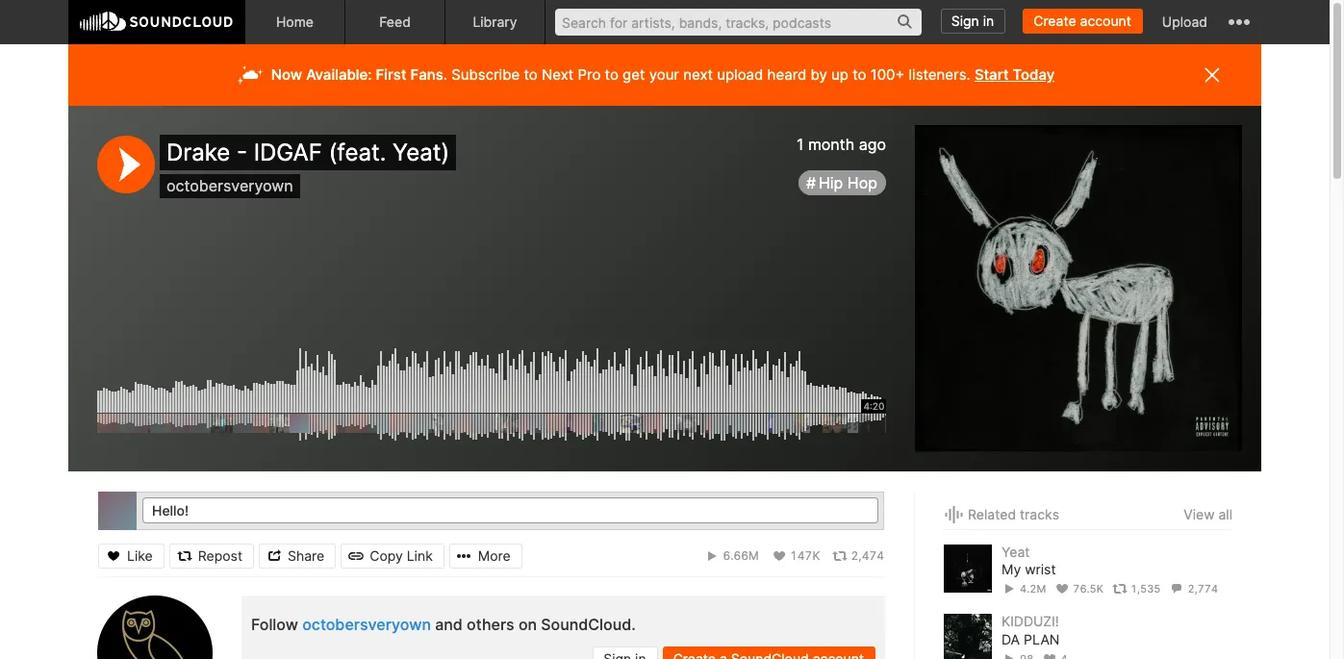 Task type: vqa. For each thing, say whether or not it's contained in the screenshot.
This playlist is private.
no



Task type: locate. For each thing, give the bounding box(es) containing it.
wrist
[[1025, 561, 1056, 578]]

now available: first fans. subscribe to next pro to get your next upload heard by up to 100+ listeners. start today
[[271, 65, 1055, 84]]

listeners.
[[909, 65, 971, 84]]

1,535
[[1131, 583, 1161, 596]]

view all
[[1184, 506, 1233, 523]]

kidduzi!
[[1002, 614, 1060, 630]]

2 vertical spatial track stats element
[[1002, 649, 1233, 659]]

on
[[519, 615, 537, 634]]

hip
[[819, 174, 844, 193]]

feed link
[[346, 0, 446, 44]]

yeat
[[1002, 544, 1030, 560]]

yeat my wrist
[[1002, 544, 1056, 578]]

copy
[[370, 547, 403, 564]]

1,535 link
[[1113, 583, 1161, 596]]

3 to from the left
[[853, 65, 867, 84]]

sign in
[[952, 13, 995, 29]]

None search field
[[546, 0, 932, 43]]

by
[[811, 65, 828, 84]]

to
[[524, 65, 538, 84], [605, 65, 619, 84], [853, 65, 867, 84]]

octobersveryown link
[[167, 176, 293, 195], [302, 615, 431, 634]]

octobersveryown down - at left top
[[167, 176, 293, 195]]

kidduzi! da plan
[[1002, 614, 1060, 647]]

to left next
[[524, 65, 538, 84]]

hop
[[848, 174, 878, 193]]

da plan link
[[1002, 631, 1060, 649]]

available:
[[306, 65, 372, 84]]

start today link
[[975, 65, 1055, 84]]

share
[[288, 547, 325, 564]]

tracks
[[1020, 506, 1060, 523]]

sign
[[952, 13, 980, 29]]

100+
[[871, 65, 905, 84]]

2,474 link
[[833, 548, 885, 564]]

your
[[649, 65, 680, 84]]

1 month ago
[[797, 135, 887, 154]]

1 horizontal spatial to
[[605, 65, 619, 84]]

hip hop
[[819, 174, 878, 193]]

1
[[797, 135, 804, 154]]

da
[[1002, 631, 1020, 647]]

1 vertical spatial octobersveryown link
[[302, 615, 431, 634]]

track stats element for kidduzi!
[[1002, 649, 1233, 659]]

drake - idgaf (feat. yeat) octobersveryown
[[167, 139, 450, 195]]

1 horizontal spatial octobersveryown
[[302, 615, 431, 634]]

share button
[[259, 543, 336, 568]]

track stats element containing 6.66m
[[522, 543, 885, 568]]

76.5k
[[1074, 583, 1104, 596]]

subscribe
[[452, 65, 520, 84]]

octobersveryown down copy
[[302, 615, 431, 634]]

0 vertical spatial octobersveryown
[[167, 176, 293, 195]]

octobersveryown link down - at left top
[[167, 176, 293, 195]]

first
[[376, 65, 407, 84]]

octobersveryown
[[167, 176, 293, 195], [302, 615, 431, 634]]

yeat link
[[1002, 544, 1030, 560]]

0 horizontal spatial octobersveryown link
[[167, 176, 293, 195]]

link
[[407, 547, 433, 564]]

2,774
[[1188, 583, 1219, 596]]

0 vertical spatial track stats element
[[522, 543, 885, 568]]

1 to from the left
[[524, 65, 538, 84]]

track stats element for yeat
[[1002, 579, 1233, 600]]

to right up at the top of the page
[[853, 65, 867, 84]]

ago
[[859, 135, 887, 154]]

view
[[1184, 506, 1215, 523]]

1 vertical spatial octobersveryown
[[302, 615, 431, 634]]

drake
[[167, 139, 230, 167]]

library
[[473, 13, 518, 30]]

track stats element
[[522, 543, 885, 568], [1002, 579, 1233, 600], [1002, 649, 1233, 659]]

up
[[832, 65, 849, 84]]

get
[[623, 65, 645, 84]]

octobersveryown link down copy
[[302, 615, 431, 634]]

track stats element containing 4.2m
[[1002, 579, 1233, 600]]

feed
[[379, 13, 411, 30]]

related
[[968, 506, 1017, 523]]

next
[[684, 65, 713, 84]]

0 horizontal spatial octobersveryown
[[167, 176, 293, 195]]

0 horizontal spatial to
[[524, 65, 538, 84]]

2 horizontal spatial to
[[853, 65, 867, 84]]

1 vertical spatial track stats element
[[1002, 579, 1233, 600]]

start
[[975, 65, 1009, 84]]

yeat)
[[393, 139, 450, 167]]

related tracks
[[968, 506, 1060, 523]]

more button
[[449, 543, 522, 568]]

fans.
[[411, 65, 448, 84]]

my wrist element
[[944, 545, 992, 593]]

repost button
[[169, 543, 254, 568]]

create
[[1034, 13, 1077, 29]]

to left get
[[605, 65, 619, 84]]



Task type: describe. For each thing, give the bounding box(es) containing it.
copy link
[[370, 547, 433, 564]]

month
[[809, 135, 855, 154]]

like button
[[98, 543, 164, 568]]

library link
[[446, 0, 546, 44]]

2 to from the left
[[605, 65, 619, 84]]

0 vertical spatial octobersveryown link
[[167, 176, 293, 195]]

Search search field
[[555, 9, 922, 36]]

account
[[1081, 13, 1132, 29]]

octobersveryown inside drake - idgaf (feat. yeat) octobersveryown
[[167, 176, 293, 195]]

sound image
[[944, 503, 965, 527]]

hip hop link
[[799, 171, 887, 196]]

upload link
[[1153, 0, 1218, 43]]

next
[[542, 65, 574, 84]]

home
[[276, 13, 314, 30]]

others
[[467, 615, 515, 634]]

copy link button
[[341, 543, 444, 568]]

soundcloud.
[[541, 615, 636, 634]]

4.2m
[[1020, 583, 1047, 596]]

2,774 link
[[1170, 583, 1219, 596]]

create account
[[1034, 13, 1132, 29]]

-
[[237, 139, 247, 167]]

pro
[[578, 65, 601, 84]]

147k
[[790, 548, 820, 563]]

repost
[[198, 547, 243, 564]]

2,474
[[852, 548, 885, 563]]

sign in button
[[941, 9, 1006, 34]]

(feat.
[[329, 139, 386, 167]]

76.5k link
[[1055, 583, 1104, 596]]

147k link
[[772, 548, 820, 564]]

my
[[1002, 561, 1022, 578]]

my wrist link
[[1002, 561, 1056, 579]]

now
[[271, 65, 302, 84]]

Write a comment text field
[[142, 498, 879, 524]]

idgaf
[[254, 139, 322, 167]]

more
[[478, 547, 511, 564]]

kidduzi! link
[[1002, 614, 1060, 630]]

6.66m
[[723, 548, 759, 563]]

like
[[127, 547, 153, 564]]

create account button
[[1023, 9, 1143, 34]]

drake - idgaf (feat. yeat) element
[[915, 125, 1243, 452]]

da plan element
[[944, 615, 992, 659]]

heard
[[768, 65, 807, 84]]

follow octobersveryown and others on soundcloud.
[[251, 615, 636, 634]]

octobersveryown's avatar element
[[97, 596, 213, 659]]

in
[[984, 13, 995, 29]]

1 horizontal spatial octobersveryown link
[[302, 615, 431, 634]]

home link
[[245, 0, 346, 44]]

upload
[[1163, 13, 1208, 30]]

plan
[[1024, 631, 1060, 647]]

follow
[[251, 615, 298, 634]]

and
[[435, 615, 463, 634]]

today
[[1013, 65, 1055, 84]]

upload
[[717, 65, 764, 84]]

all
[[1219, 506, 1233, 523]]



